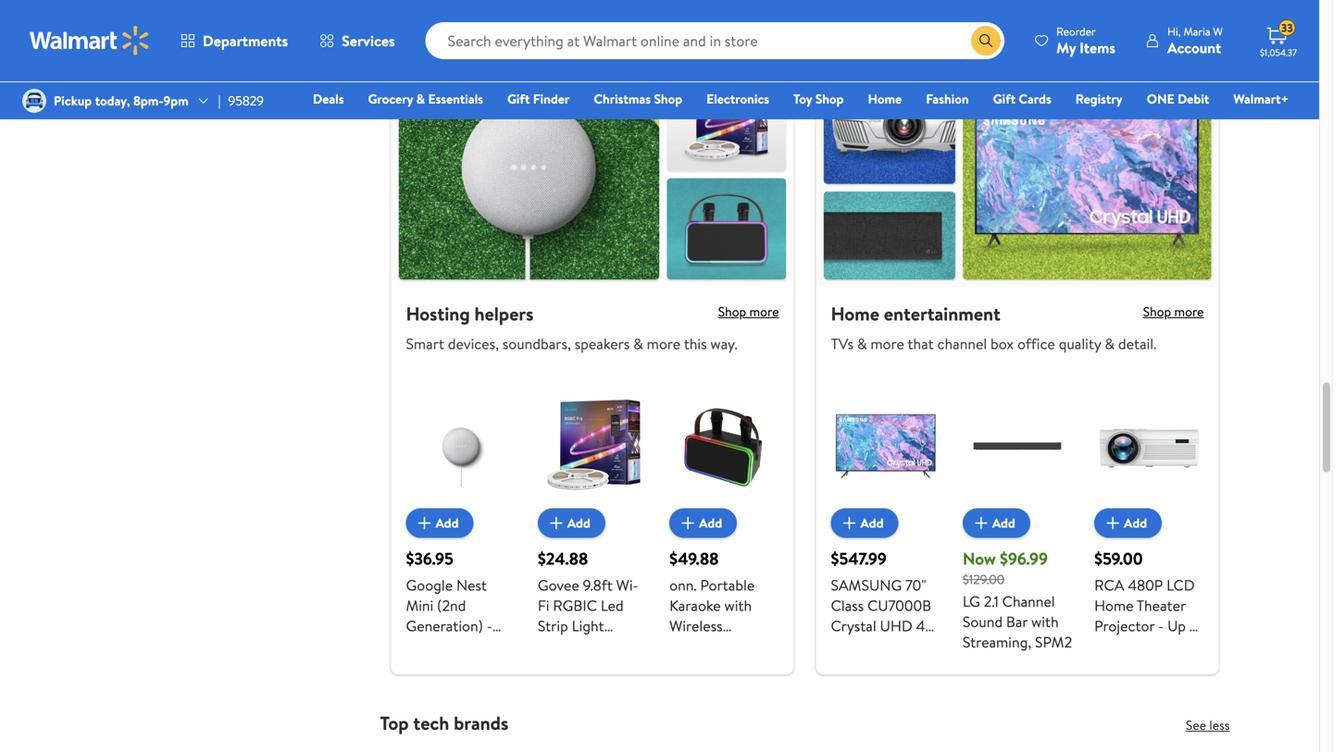 Task type: vqa. For each thing, say whether or not it's contained in the screenshot.


Task type: describe. For each thing, give the bounding box(es) containing it.
class
[[831, 596, 864, 616]]

1 vertical spatial led
[[538, 739, 565, 753]]

& right tvs
[[857, 334, 867, 354]]

|
[[218, 92, 221, 110]]

that
[[908, 334, 934, 354]]

grocery & essentials
[[368, 90, 483, 108]]

list inside hosting helpers list item
[[395, 392, 790, 753]]

tech
[[413, 711, 449, 737]]

$1,054.37
[[1260, 46, 1297, 59]]

helpers
[[475, 301, 534, 327]]

debit
[[1178, 90, 1210, 108]]

search icon image
[[979, 33, 994, 48]]

now
[[963, 548, 996, 571]]

fashion
[[926, 90, 969, 108]]

brands
[[454, 711, 509, 737]]

gift finder link
[[499, 89, 578, 109]]

gift for gift finder
[[507, 90, 530, 108]]

add to cart image for $49.88
[[677, 513, 699, 535]]

home entertainment
[[831, 301, 1001, 327]]

toy
[[794, 90, 812, 108]]

bar
[[1007, 612, 1028, 633]]

shop more link for hosting helpers
[[718, 302, 779, 325]]

lb,
[[1095, 657, 1115, 678]]

maria
[[1184, 24, 1211, 39]]

$24.88 group
[[538, 392, 647, 753]]

$59.00 group
[[1095, 392, 1204, 678]]

add button for $24.88
[[538, 509, 605, 539]]

finder
[[533, 90, 570, 108]]

reorder
[[1057, 24, 1096, 39]]

office
[[1018, 334, 1055, 354]]

work
[[538, 678, 572, 698]]

sound
[[963, 612, 1003, 633]]

gift finder
[[507, 90, 570, 108]]

hosting for hosting helpers
[[406, 301, 470, 327]]

$36.95
[[406, 548, 454, 571]]

list inside home entertainment list item
[[820, 392, 1215, 678]]

made
[[449, 22, 493, 48]]

list containing hosting helpers
[[380, 61, 1230, 753]]

registry link
[[1067, 89, 1131, 109]]

crystal
[[831, 616, 877, 637]]

rca 480p lcd home theater projector - up to 130" rpj136, 1.5 lb, white image
[[1095, 392, 1204, 502]]

with inside $49.88 onn. portable karaoke with wireless microphones, 9 hours playtime, bluetooth wireless technology
[[725, 596, 752, 616]]

essentials
[[428, 90, 483, 108]]

Search search field
[[426, 22, 1005, 59]]

see
[[1186, 717, 1207, 735]]

mini
[[406, 596, 434, 616]]

home theater updates. tvs that channel box office quality & detail at home. shop now image
[[816, 61, 1219, 287]]

$59.00 rca 480p lcd home theater projector - up to 130" rpj136, 1.5 lb, white
[[1095, 548, 1203, 678]]

electronics link
[[698, 89, 778, 109]]

rca
[[1095, 576, 1125, 596]]

google inside $24.88 govee 9.8ft wi- fi rgbic led strip light offline,9.8ft wifi led lights work with alexa and google assistant, smart led st
[[564, 698, 611, 718]]

& left detail.
[[1105, 334, 1115, 354]]

$547.99 group
[[831, 392, 959, 678]]

offline,9.8ft
[[538, 637, 617, 657]]

nest
[[457, 576, 487, 596]]

walmart image
[[30, 26, 150, 56]]

playtime,
[[712, 657, 771, 678]]

technology
[[670, 718, 743, 739]]

see less
[[1186, 717, 1230, 735]]

one
[[1147, 90, 1175, 108]]

onn. portable karaoke with wireless microphones, 9 hours playtime, bluetooth wireless technology image
[[670, 392, 779, 502]]

33
[[1282, 20, 1293, 36]]

home link
[[860, 89, 910, 109]]

electronics
[[707, 90, 770, 108]]

add for $49.88
[[699, 515, 722, 533]]

one debit
[[1147, 90, 1210, 108]]

gift for gift cards
[[993, 90, 1016, 108]]

grocery
[[368, 90, 413, 108]]

4k
[[916, 616, 934, 637]]

pickup
[[54, 92, 92, 110]]

130"
[[1095, 637, 1121, 657]]

$547.99
[[831, 548, 887, 571]]

& inside hosting helpers list item
[[633, 334, 643, 354]]

shop right toy
[[816, 90, 844, 108]]

hosting for hosting made easy
[[380, 22, 444, 48]]

now $96.99 $129.00 lg 2.1 channel sound bar with streaming, spm2
[[963, 548, 1072, 653]]

add for $36.95
[[436, 515, 459, 533]]

add for $59.00
[[1124, 515, 1147, 533]]

add for $547.99
[[861, 515, 884, 533]]

add button for $49.88
[[670, 509, 737, 539]]

add to cart image for now
[[970, 513, 993, 535]]

$96.99
[[1000, 548, 1048, 571]]

0 vertical spatial smart
[[406, 334, 444, 354]]

portable
[[700, 576, 755, 596]]

google inside $36.95 google nest mini (2nd generation) - chalk
[[406, 576, 453, 596]]

toy shop link
[[785, 89, 852, 109]]

add to cart image for $547.99
[[838, 513, 861, 535]]

karaoke
[[670, 596, 721, 616]]

christmas shop
[[594, 90, 683, 108]]

9.8ft
[[583, 576, 613, 596]]

speakers
[[575, 334, 630, 354]]

google nest mini (2nd generation) - chalk image
[[406, 392, 516, 502]]

white
[[1118, 657, 1156, 678]]

hosting made easy
[[380, 22, 532, 48]]

strip
[[538, 616, 568, 637]]

smart inside $24.88 govee 9.8ft wi- fi rgbic led strip light offline,9.8ft wifi led lights work with alexa and google assistant, smart led st
[[602, 718, 641, 739]]

toy shop
[[794, 90, 844, 108]]

smart inside $547.99 samsung 70" class cu7000b crystal uhd 4k smart television un70cu7000bxza
[[831, 637, 869, 657]]

shop right christmas
[[654, 90, 683, 108]]

detail.
[[1118, 334, 1157, 354]]

shop more link for home entertainment
[[1143, 302, 1204, 325]]

hi,
[[1168, 24, 1181, 39]]

samsung 70" class cu7000b crystal uhd 4k smart television un70cu7000bxza image
[[831, 392, 941, 502]]

deals link
[[305, 89, 352, 109]]



Task type: locate. For each thing, give the bounding box(es) containing it.
govee 9.8ft wi-fi rgbic led strip light offline,9.8ft wifi led lights work with alexa and google assistant, smart led strips app control, diy, music sync, color changing led lights for bedroom image
[[538, 392, 647, 502]]

$24.88
[[538, 548, 588, 571]]

bluetooth
[[670, 678, 734, 698]]

1 add to cart image from the left
[[413, 513, 436, 535]]

microphones,
[[670, 637, 757, 657]]

1 add from the left
[[436, 515, 459, 533]]

1 vertical spatial smart
[[831, 637, 869, 657]]

add button up $24.88
[[538, 509, 605, 539]]

google down "$36.95"
[[406, 576, 453, 596]]

shop up detail.
[[1143, 303, 1172, 321]]

wireless up 'hours'
[[670, 616, 723, 637]]

services button
[[304, 19, 411, 63]]

1 horizontal spatial smart
[[602, 718, 641, 739]]

light
[[572, 616, 604, 637]]

lcd
[[1167, 576, 1195, 596]]

add inside '$24.88' group
[[567, 515, 591, 533]]

& right the speakers
[[633, 334, 643, 354]]

govee
[[538, 576, 579, 596]]

add for now
[[993, 515, 1016, 533]]

gift left cards
[[993, 90, 1016, 108]]

1 shop more from the left
[[718, 303, 779, 321]]

add up $96.99
[[993, 515, 1016, 533]]

home entertainment list item
[[805, 61, 1230, 678]]

generation)
[[406, 616, 483, 637]]

registry
[[1076, 90, 1123, 108]]

480p
[[1128, 576, 1163, 596]]

channel
[[938, 334, 987, 354]]

smart down alexa
[[602, 718, 641, 739]]

soundbars,
[[503, 334, 571, 354]]

add to cart image inside '$24.88' group
[[545, 513, 567, 535]]

list containing $36.95
[[395, 392, 790, 753]]

add up $49.88
[[699, 515, 722, 533]]

with right karaoke
[[725, 596, 752, 616]]

add inside $547.99 group
[[861, 515, 884, 533]]

home for home entertainment
[[831, 301, 880, 327]]

0 horizontal spatial led
[[538, 739, 565, 753]]

add inside $49.88 group
[[699, 515, 722, 533]]

wireless down 'hours'
[[670, 698, 723, 718]]

5 add to cart image from the left
[[970, 513, 993, 535]]

home up 130"
[[1095, 596, 1134, 616]]

with right "bar" on the bottom
[[1032, 612, 1059, 633]]

4 add from the left
[[861, 515, 884, 533]]

home for home
[[868, 90, 902, 108]]

theater
[[1137, 596, 1186, 616]]

list containing $547.99
[[820, 392, 1215, 678]]

list
[[380, 0, 1230, 24], [380, 61, 1230, 753], [395, 392, 790, 753], [820, 392, 1215, 678]]

now $96.99 group
[[963, 392, 1072, 653]]

$59.00
[[1095, 548, 1143, 571]]

2 - from the left
[[1159, 616, 1164, 637]]

add for $24.88
[[567, 515, 591, 533]]

shop more link inside home entertainment list item
[[1143, 302, 1204, 325]]

2 shop more from the left
[[1143, 303, 1204, 321]]

70"
[[906, 576, 927, 596]]

hosting
[[380, 22, 444, 48], [406, 301, 470, 327]]

add up "$36.95"
[[436, 515, 459, 533]]

2 add from the left
[[567, 515, 591, 533]]

0 vertical spatial led
[[570, 657, 596, 678]]

shop inside home entertainment list item
[[1143, 303, 1172, 321]]

Walmart Site-Wide search field
[[426, 22, 1005, 59]]

and
[[538, 698, 561, 718]]

1 gift from the left
[[507, 90, 530, 108]]

led
[[570, 657, 596, 678], [538, 739, 565, 753]]

alexa
[[606, 678, 641, 698]]

rgbic
[[553, 596, 597, 616]]

$49.88 onn. portable karaoke with wireless microphones, 9 hours playtime, bluetooth wireless technology
[[670, 548, 771, 739]]

2 add button from the left
[[538, 509, 605, 539]]

shop inside hosting helpers list item
[[718, 303, 747, 321]]

- right (2nd
[[487, 616, 492, 637]]

smart
[[406, 334, 444, 354], [831, 637, 869, 657], [602, 718, 641, 739]]

0 horizontal spatial google
[[406, 576, 453, 596]]

add to cart image for $59.00
[[1102, 513, 1124, 535]]

$49.88 group
[[670, 392, 779, 739]]

w
[[1213, 24, 1223, 39]]

- left up
[[1159, 616, 1164, 637]]

3 add to cart image from the left
[[677, 513, 699, 535]]

5 add from the left
[[993, 515, 1016, 533]]

shop more inside home entertainment list item
[[1143, 303, 1204, 321]]

gift cards
[[993, 90, 1052, 108]]

0 horizontal spatial with
[[575, 678, 603, 698]]

lg
[[963, 592, 981, 612]]

devices,
[[448, 334, 499, 354]]

with
[[725, 596, 752, 616], [1032, 612, 1059, 633], [575, 678, 603, 698]]

add to cart image up $49.88
[[677, 513, 699, 535]]

add button up now
[[963, 509, 1030, 539]]

 image
[[22, 89, 46, 113]]

shop more for hosting helpers
[[718, 303, 779, 321]]

add button inside $49.88 group
[[670, 509, 737, 539]]

add to cart image for $24.88
[[545, 513, 567, 535]]

spm2
[[1035, 633, 1072, 653]]

1 horizontal spatial -
[[1159, 616, 1164, 637]]

0 vertical spatial home
[[868, 90, 902, 108]]

walmart+ link
[[1225, 89, 1297, 109]]

services
[[342, 31, 395, 51]]

0 horizontal spatial shop more link
[[718, 302, 779, 325]]

shop more link
[[718, 302, 779, 325], [1143, 302, 1204, 325]]

add to cart image up "$36.95"
[[413, 513, 436, 535]]

way.
[[711, 334, 738, 354]]

tvs & more that channel box office quality & detail.
[[831, 334, 1157, 354]]

- inside $36.95 google nest mini (2nd generation) - chalk
[[487, 616, 492, 637]]

0 vertical spatial wireless
[[670, 616, 723, 637]]

1 vertical spatial google
[[564, 698, 611, 718]]

add button for $547.99
[[831, 509, 899, 539]]

0 vertical spatial hosting
[[380, 22, 444, 48]]

shop more link up detail.
[[1143, 302, 1204, 325]]

2.1
[[984, 592, 999, 612]]

deals
[[313, 90, 344, 108]]

add up "$59.00"
[[1124, 515, 1147, 533]]

shop more link up way. in the right top of the page
[[718, 302, 779, 325]]

add button up "$36.95"
[[406, 509, 474, 539]]

1 horizontal spatial led
[[570, 657, 596, 678]]

1 add button from the left
[[406, 509, 474, 539]]

1 horizontal spatial shop more link
[[1143, 302, 1204, 325]]

5 add button from the left
[[963, 509, 1030, 539]]

2 horizontal spatial smart
[[831, 637, 869, 657]]

add to cart image inside $49.88 group
[[677, 513, 699, 535]]

smart down class
[[831, 637, 869, 657]]

shop more up detail.
[[1143, 303, 1204, 321]]

shop up way. in the right top of the page
[[718, 303, 747, 321]]

add to cart image up "$59.00"
[[1102, 513, 1124, 535]]

6 add from the left
[[1124, 515, 1147, 533]]

hosting left made
[[380, 22, 444, 48]]

3 add from the left
[[699, 515, 722, 533]]

hours
[[670, 657, 708, 678]]

$36.95 group
[[406, 392, 516, 657]]

add to cart image up now
[[970, 513, 993, 535]]

one debit link
[[1139, 89, 1218, 109]]

hosting up devices,
[[406, 301, 470, 327]]

hosting helpers
[[406, 301, 534, 327]]

9pm
[[163, 92, 189, 110]]

shop more up way. in the right top of the page
[[718, 303, 779, 321]]

2 add to cart image from the left
[[545, 513, 567, 535]]

my
[[1057, 38, 1076, 58]]

cards
[[1019, 90, 1052, 108]]

9
[[760, 637, 768, 657]]

home
[[868, 90, 902, 108], [831, 301, 880, 327], [1095, 596, 1134, 616]]

8pm-
[[133, 92, 163, 110]]

shop more inside hosting helpers list item
[[718, 303, 779, 321]]

- inside $59.00 rca 480p lcd home theater projector - up to 130" rpj136, 1.5 lb, white
[[1159, 616, 1164, 637]]

0 horizontal spatial smart
[[406, 334, 444, 354]]

1 wireless from the top
[[670, 616, 723, 637]]

home up tvs
[[831, 301, 880, 327]]

0 horizontal spatial shop more
[[718, 303, 779, 321]]

1 horizontal spatial google
[[564, 698, 611, 718]]

lights
[[600, 657, 638, 678]]

channel
[[1003, 592, 1055, 612]]

add button for $36.95
[[406, 509, 474, 539]]

fashion link
[[918, 89, 977, 109]]

departments
[[203, 31, 288, 51]]

cu7000b
[[868, 596, 932, 616]]

add inside now $96.99 group
[[993, 515, 1016, 533]]

departments button
[[165, 19, 304, 63]]

0 horizontal spatial -
[[487, 616, 492, 637]]

up
[[1168, 616, 1186, 637]]

add button inside '$24.88' group
[[538, 509, 605, 539]]

add button inside $36.95 group
[[406, 509, 474, 539]]

add to cart image for $36.95
[[413, 513, 436, 535]]

0 horizontal spatial gift
[[507, 90, 530, 108]]

easy
[[497, 22, 532, 48]]

add to cart image inside now $96.99 group
[[970, 513, 993, 535]]

1 vertical spatial home
[[831, 301, 880, 327]]

& right grocery
[[416, 90, 425, 108]]

with right work
[[575, 678, 603, 698]]

assistant,
[[538, 718, 599, 739]]

1 - from the left
[[487, 616, 492, 637]]

4 add to cart image from the left
[[838, 513, 861, 535]]

add to cart image up $547.99
[[838, 513, 861, 535]]

home inside $59.00 rca 480p lcd home theater projector - up to 130" rpj136, 1.5 lb, white
[[1095, 596, 1134, 616]]

today,
[[95, 92, 130, 110]]

smart left devices,
[[406, 334, 444, 354]]

4 add button from the left
[[831, 509, 899, 539]]

add to cart image inside $547.99 group
[[838, 513, 861, 535]]

add inside $59.00 group
[[1124, 515, 1147, 533]]

2 wireless from the top
[[670, 698, 723, 718]]

with inside now $96.99 $129.00 lg 2.1 channel sound bar with streaming, spm2
[[1032, 612, 1059, 633]]

hosting helpers list item
[[380, 61, 805, 753]]

entertainment
[[884, 301, 1001, 327]]

add button inside $547.99 group
[[831, 509, 899, 539]]

add button up $49.88
[[670, 509, 737, 539]]

1 horizontal spatial with
[[725, 596, 752, 616]]

2 shop more link from the left
[[1143, 302, 1204, 325]]

add inside $36.95 group
[[436, 515, 459, 533]]

with inside $24.88 govee 9.8ft wi- fi rgbic led strip light offline,9.8ft wifi led lights work with alexa and google assistant, smart led st
[[575, 678, 603, 698]]

1 shop more link from the left
[[718, 302, 779, 325]]

6 add button from the left
[[1095, 509, 1162, 539]]

add to cart image
[[413, 513, 436, 535], [545, 513, 567, 535], [677, 513, 699, 535], [838, 513, 861, 535], [970, 513, 993, 535], [1102, 513, 1124, 535]]

items
[[1080, 38, 1116, 58]]

led down and at the bottom of the page
[[538, 739, 565, 753]]

un70cu7000bxza
[[831, 657, 959, 678]]

2 gift from the left
[[993, 90, 1016, 108]]

add button inside now $96.99 group
[[963, 509, 1030, 539]]

christmas shop link
[[586, 89, 691, 109]]

streaming,
[[963, 633, 1032, 653]]

this
[[684, 334, 707, 354]]

google right and at the bottom of the page
[[564, 698, 611, 718]]

home left the fashion
[[868, 90, 902, 108]]

add button up $547.99
[[831, 509, 899, 539]]

add button for $59.00
[[1095, 509, 1162, 539]]

6 add to cart image from the left
[[1102, 513, 1124, 535]]

quality
[[1059, 334, 1102, 354]]

add to cart image inside $59.00 group
[[1102, 513, 1124, 535]]

add up $24.88
[[567, 515, 591, 533]]

$49.88
[[670, 548, 719, 571]]

less
[[1210, 717, 1230, 735]]

lg 2.1 channel sound bar with streaming, spm2 image
[[963, 392, 1072, 502]]

gift left finder
[[507, 90, 530, 108]]

hosting inside list item
[[406, 301, 470, 327]]

shop more link inside hosting helpers list item
[[718, 302, 779, 325]]

1 vertical spatial hosting
[[406, 301, 470, 327]]

1 horizontal spatial shop more
[[1143, 303, 1204, 321]]

add button up "$59.00"
[[1095, 509, 1162, 539]]

account
[[1168, 38, 1222, 58]]

1 vertical spatial wireless
[[670, 698, 723, 718]]

2 vertical spatial smart
[[602, 718, 641, 739]]

hosting made easy. smart devices, soundbars, speakers & more this way. image
[[391, 61, 794, 287]]

add to cart image inside $36.95 group
[[413, 513, 436, 535]]

-
[[487, 616, 492, 637], [1159, 616, 1164, 637]]

1 horizontal spatial gift
[[993, 90, 1016, 108]]

add up $547.99
[[861, 515, 884, 533]]

add to cart image up $24.88
[[545, 513, 567, 535]]

3 add button from the left
[[670, 509, 737, 539]]

add button inside $59.00 group
[[1095, 509, 1162, 539]]

2 vertical spatial home
[[1095, 596, 1134, 616]]

0 vertical spatial google
[[406, 576, 453, 596]]

shop more for home entertainment
[[1143, 303, 1204, 321]]

television
[[873, 637, 934, 657]]

add button for now
[[963, 509, 1030, 539]]

uhd
[[880, 616, 913, 637]]

led right wifi
[[570, 657, 596, 678]]

fi
[[538, 596, 550, 616]]

smart devices, soundbars, speakers & more this way.
[[406, 334, 738, 354]]

wi-
[[616, 576, 639, 596]]

wifi
[[538, 657, 566, 678]]

2 horizontal spatial with
[[1032, 612, 1059, 633]]



